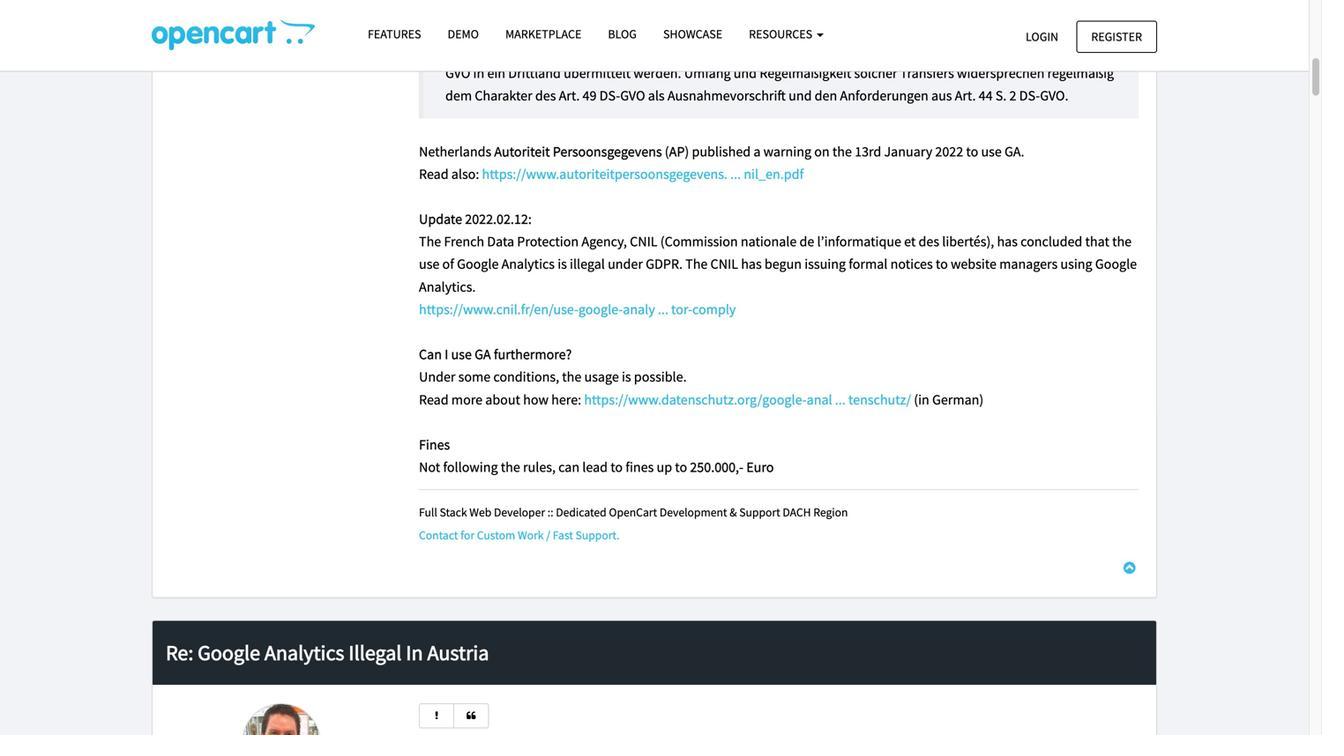 Task type: describe. For each thing, give the bounding box(es) containing it.
dedicated
[[556, 505, 607, 520]]

stack
[[440, 505, 467, 520]]

https://www.autoriteitpersoonsgegevens. ... nil_en.pdf link
[[482, 165, 804, 183]]

/
[[546, 528, 551, 543]]

dach
[[783, 505, 811, 520]]

under
[[419, 369, 456, 386]]

re:
[[166, 640, 193, 667]]

update
[[419, 210, 462, 228]]

contact for custom work / fast support. link
[[419, 528, 620, 543]]

region
[[814, 505, 848, 520]]

13rd
[[855, 143, 882, 160]]

comply
[[693, 301, 736, 318]]

austria
[[427, 640, 489, 667]]

published
[[692, 143, 751, 160]]

1 horizontal spatial the
[[686, 256, 708, 273]]

des
[[919, 233, 940, 251]]

ga.
[[1005, 143, 1025, 160]]

illegal
[[570, 256, 605, 273]]

use inside can i use ga furthermore? under some conditions, the usage is possible. read more about how here: https://www.datenschutz.org/google-anal ... tenschutz/ (in german)
[[451, 346, 472, 364]]

showcase link
[[650, 19, 736, 50]]

libertés),
[[943, 233, 995, 251]]

reply with quote image
[[465, 712, 478, 722]]

demo
[[448, 26, 479, 42]]

contact
[[419, 528, 458, 543]]

more
[[452, 391, 483, 409]]

the inside can i use ga furthermore? under some conditions, the usage is possible. read more about how here: https://www.datenschutz.org/google-anal ... tenschutz/ (in german)
[[562, 369, 582, 386]]

begun
[[765, 256, 802, 273]]

following
[[443, 459, 498, 477]]

0 horizontal spatial google
[[198, 640, 260, 667]]

features
[[368, 26, 421, 42]]

ga
[[475, 346, 491, 364]]

full stack web developer :: dedicated opencart development & support dach region contact for custom work / fast support.
[[419, 505, 848, 543]]

l'informatique
[[817, 233, 902, 251]]

https://www.datenschutz.org/google-anal ... tenschutz/ link
[[584, 391, 911, 409]]

on
[[815, 143, 830, 160]]

https://www.autoriteitpersoonsgegevens.
[[482, 165, 728, 183]]

to right up
[[675, 459, 687, 477]]

can
[[559, 459, 580, 477]]

conditions,
[[494, 369, 559, 386]]

resources link
[[736, 19, 837, 50]]

marketplace link
[[492, 19, 595, 50]]

can
[[419, 346, 442, 364]]

re: google analytics illegal in austria
[[166, 640, 489, 667]]

concluded
[[1021, 233, 1083, 251]]

(ap)
[[665, 143, 689, 160]]

website
[[951, 256, 997, 273]]

french
[[444, 233, 484, 251]]

250.000,-
[[690, 459, 744, 477]]

agency,
[[582, 233, 627, 251]]

support.
[[576, 528, 620, 543]]

i
[[445, 346, 449, 364]]

nationale
[[741, 233, 797, 251]]

2022
[[936, 143, 964, 160]]

managers
[[1000, 256, 1058, 273]]

some
[[458, 369, 491, 386]]

re: google analytics illegal in austria link
[[166, 640, 489, 667]]

of
[[443, 256, 454, 273]]

is inside can i use ga furthermore? under some conditions, the usage is possible. read more about how here: https://www.datenschutz.org/google-anal ... tenschutz/ (in german)
[[622, 369, 631, 386]]

up
[[657, 459, 672, 477]]

0 vertical spatial has
[[997, 233, 1018, 251]]

register link
[[1077, 21, 1158, 53]]

::
[[548, 505, 554, 520]]

blog
[[608, 26, 637, 42]]

tenschutz/
[[849, 391, 911, 409]]

the inside netherlands autoriteit persoonsgegevens (ap) published a warning on the 13rd january 2022 to use ga. read also: https://www.autoriteitpersoonsgegevens. ... nil_en.pdf
[[833, 143, 852, 160]]

netherlands
[[419, 143, 492, 160]]

read inside can i use ga furthermore? under some conditions, the usage is possible. read more about how here: https://www.datenschutz.org/google-anal ... tenschutz/ (in german)
[[419, 391, 449, 409]]

0 horizontal spatial has
[[741, 256, 762, 273]]

work
[[518, 528, 544, 543]]

analy
[[623, 301, 655, 318]]

furthermore?
[[494, 346, 572, 364]]

formal
[[849, 256, 888, 273]]

for
[[461, 528, 475, 543]]

... inside netherlands autoriteit persoonsgegevens (ap) published a warning on the 13rd january 2022 to use ga. read also: https://www.autoriteitpersoonsgegevens. ... nil_en.pdf
[[731, 165, 741, 183]]

issuing
[[805, 256, 846, 273]]

lead
[[583, 459, 608, 477]]

features link
[[355, 19, 435, 50]]

data
[[487, 233, 514, 251]]

can i use ga furthermore? under some conditions, the usage is possible. read more about how here: https://www.datenschutz.org/google-anal ... tenschutz/ (in german)
[[419, 346, 984, 409]]



Task type: vqa. For each thing, say whether or not it's contained in the screenshot.
-
no



Task type: locate. For each thing, give the bounding box(es) containing it.
opencart
[[609, 505, 657, 520]]

0 vertical spatial the
[[419, 233, 441, 251]]

web
[[470, 505, 492, 520]]

development
[[660, 505, 727, 520]]

analytics down protection
[[502, 256, 555, 273]]

fines not following the rules, can lead to fines up to 250.000,- euro
[[419, 436, 774, 477]]

2 vertical spatial ...
[[835, 391, 846, 409]]

0 vertical spatial use
[[982, 143, 1002, 160]]

cnil
[[630, 233, 658, 251], [711, 256, 739, 273]]

1 horizontal spatial analytics
[[502, 256, 555, 273]]

notices
[[891, 256, 933, 273]]

the right the on at the top of page
[[833, 143, 852, 160]]

protection
[[517, 233, 579, 251]]

2022.02.12:
[[465, 210, 532, 228]]

...
[[731, 165, 741, 183], [658, 301, 669, 318], [835, 391, 846, 409]]

0 horizontal spatial is
[[558, 256, 567, 273]]

use right the i
[[451, 346, 472, 364]]

warning
[[764, 143, 812, 160]]

the
[[419, 233, 441, 251], [686, 256, 708, 273]]

a
[[754, 143, 761, 160]]

under
[[608, 256, 643, 273]]

2 horizontal spatial use
[[982, 143, 1002, 160]]

read down the under
[[419, 391, 449, 409]]

2 read from the top
[[419, 391, 449, 409]]

0 vertical spatial read
[[419, 165, 449, 183]]

read
[[419, 165, 449, 183], [419, 391, 449, 409]]

to
[[966, 143, 979, 160], [936, 256, 948, 273], [611, 459, 623, 477], [675, 459, 687, 477]]

0 vertical spatial cnil
[[630, 233, 658, 251]]

is inside the update 2022.02.12: the french data protection agency, cnil (commission nationale de l'informatique et des libertés), has concluded that the use of google analytics is illegal under gdpr. the cnil has begun issuing formal notices to website managers using google analytics. https://www.cnil.fr/en/use-google-analy ... tor-comply
[[558, 256, 567, 273]]

is
[[558, 256, 567, 273], [622, 369, 631, 386]]

in
[[406, 640, 423, 667]]

blog link
[[595, 19, 650, 50]]

showcase
[[663, 26, 723, 42]]

rules,
[[523, 459, 556, 477]]

... inside can i use ga furthermore? under some conditions, the usage is possible. read more about how here: https://www.datenschutz.org/google-anal ... tenschutz/ (in german)
[[835, 391, 846, 409]]

has up managers
[[997, 233, 1018, 251]]

the inside the update 2022.02.12: the french data protection agency, cnil (commission nationale de l'informatique et des libertés), has concluded that the use of google analytics is illegal under gdpr. the cnil has begun issuing formal notices to website managers using google analytics. https://www.cnil.fr/en/use-google-analy ... tor-comply
[[1113, 233, 1132, 251]]

the down the 'update'
[[419, 233, 441, 251]]

top image
[[1121, 561, 1139, 576]]

use inside the update 2022.02.12: the french data protection agency, cnil (commission nationale de l'informatique et des libertés), has concluded that the use of google analytics is illegal under gdpr. the cnil has begun issuing formal notices to website managers using google analytics. https://www.cnil.fr/en/use-google-analy ... tor-comply
[[419, 256, 440, 273]]

the inside fines not following the rules, can lead to fines up to 250.000,- euro
[[501, 459, 520, 477]]

custom
[[477, 528, 516, 543]]

use inside netherlands autoriteit persoonsgegevens (ap) published a warning on the 13rd january 2022 to use ga. read also: https://www.autoriteitpersoonsgegevens. ... nil_en.pdf
[[982, 143, 1002, 160]]

1 horizontal spatial google
[[457, 256, 499, 273]]

usage
[[585, 369, 619, 386]]

report this post image
[[431, 712, 443, 722]]

not
[[419, 459, 440, 477]]

... down published
[[731, 165, 741, 183]]

0 horizontal spatial the
[[419, 233, 441, 251]]

0 horizontal spatial cnil
[[630, 233, 658, 251]]

de
[[800, 233, 815, 251]]

analytics left illegal
[[265, 640, 345, 667]]

1 horizontal spatial is
[[622, 369, 631, 386]]

google down that
[[1096, 256, 1137, 273]]

the left rules,
[[501, 459, 520, 477]]

1 vertical spatial ...
[[658, 301, 669, 318]]

also:
[[452, 165, 479, 183]]

fines
[[419, 436, 450, 454]]

read inside netherlands autoriteit persoonsgegevens (ap) published a warning on the 13rd january 2022 to use ga. read also: https://www.autoriteitpersoonsgegevens. ... nil_en.pdf
[[419, 165, 449, 183]]

anal
[[807, 391, 833, 409]]

2 vertical spatial use
[[451, 346, 472, 364]]

1 vertical spatial is
[[622, 369, 631, 386]]

demo link
[[435, 19, 492, 50]]

0 vertical spatial analytics
[[502, 256, 555, 273]]

cnil up under
[[630, 233, 658, 251]]

0 horizontal spatial analytics
[[265, 640, 345, 667]]

fines
[[626, 459, 654, 477]]

1 horizontal spatial cnil
[[711, 256, 739, 273]]

to right lead
[[611, 459, 623, 477]]

2 horizontal spatial google
[[1096, 256, 1137, 273]]

has down nationale
[[741, 256, 762, 273]]

use left of
[[419, 256, 440, 273]]

register
[[1092, 29, 1143, 45]]

tor-
[[671, 301, 693, 318]]

nil_en.pdf
[[744, 165, 804, 183]]

1 horizontal spatial ...
[[731, 165, 741, 183]]

support
[[740, 505, 781, 520]]

... inside the update 2022.02.12: the french data protection agency, cnil (commission nationale de l'informatique et des libertés), has concluded that the use of google analytics is illegal under gdpr. the cnil has begun issuing formal notices to website managers using google analytics. https://www.cnil.fr/en/use-google-analy ... tor-comply
[[658, 301, 669, 318]]

1 vertical spatial use
[[419, 256, 440, 273]]

how
[[523, 391, 549, 409]]

... right "anal"
[[835, 391, 846, 409]]

netherlands autoriteit persoonsgegevens (ap) published a warning on the 13rd january 2022 to use ga. read also: https://www.autoriteitpersoonsgegevens. ... nil_en.pdf
[[419, 143, 1025, 183]]

using
[[1061, 256, 1093, 273]]

&
[[730, 505, 737, 520]]

2 horizontal spatial ...
[[835, 391, 846, 409]]

login link
[[1011, 21, 1074, 53]]

1 vertical spatial the
[[686, 256, 708, 273]]

1 vertical spatial has
[[741, 256, 762, 273]]

(in
[[914, 391, 930, 409]]

the up here:
[[562, 369, 582, 386]]

fast
[[553, 528, 573, 543]]

0 vertical spatial ...
[[731, 165, 741, 183]]

update 2022.02.12: the french data protection agency, cnil (commission nationale de l'informatique et des libertés), has concluded that the use of google analytics is illegal under gdpr. the cnil has begun issuing formal notices to website managers using google analytics. https://www.cnil.fr/en/use-google-analy ... tor-comply
[[419, 210, 1137, 318]]

here:
[[552, 391, 582, 409]]

google-
[[579, 301, 623, 318]]

is left the illegal
[[558, 256, 567, 273]]

january
[[885, 143, 933, 160]]

1 horizontal spatial use
[[451, 346, 472, 364]]

et
[[905, 233, 916, 251]]

... left tor-
[[658, 301, 669, 318]]

https://www.datenschutz.org/google-
[[584, 391, 807, 409]]

analytics.
[[419, 278, 476, 296]]

to right 2022
[[966, 143, 979, 160]]

0 horizontal spatial use
[[419, 256, 440, 273]]

login
[[1026, 29, 1059, 45]]

the right that
[[1113, 233, 1132, 251]]

possible.
[[634, 369, 687, 386]]

https://www.cnil.fr/en/use-google-analy ... tor-comply link
[[419, 301, 736, 318]]

has
[[997, 233, 1018, 251], [741, 256, 762, 273]]

1 vertical spatial analytics
[[265, 640, 345, 667]]

the down (commission
[[686, 256, 708, 273]]

persoonsgegevens
[[553, 143, 662, 160]]

about
[[485, 391, 521, 409]]

https://www.cnil.fr/en/use-
[[419, 301, 579, 318]]

cnil down (commission
[[711, 256, 739, 273]]

that
[[1086, 233, 1110, 251]]

read down 'netherlands'
[[419, 165, 449, 183]]

google down french on the top left
[[457, 256, 499, 273]]

0 vertical spatial is
[[558, 256, 567, 273]]

to down "des" on the top right
[[936, 256, 948, 273]]

1 vertical spatial cnil
[[711, 256, 739, 273]]

developer
[[494, 505, 545, 520]]

analytics
[[502, 256, 555, 273], [265, 640, 345, 667]]

analytics inside the update 2022.02.12: the french data protection agency, cnil (commission nationale de l'informatique et des libertés), has concluded that the use of google analytics is illegal under gdpr. the cnil has begun issuing formal notices to website managers using google analytics. https://www.cnil.fr/en/use-google-analy ... tor-comply
[[502, 256, 555, 273]]

marketplace
[[506, 26, 582, 42]]

full
[[419, 505, 437, 520]]

0 horizontal spatial ...
[[658, 301, 669, 318]]

(commission
[[661, 233, 738, 251]]

1 horizontal spatial has
[[997, 233, 1018, 251]]

illegal
[[349, 640, 402, 667]]

google right the re:
[[198, 640, 260, 667]]

autoriteit
[[494, 143, 550, 160]]

to inside netherlands autoriteit persoonsgegevens (ap) published a warning on the 13rd january 2022 to use ga. read also: https://www.autoriteitpersoonsgegevens. ... nil_en.pdf
[[966, 143, 979, 160]]

is right usage
[[622, 369, 631, 386]]

use left ga.
[[982, 143, 1002, 160]]

use
[[982, 143, 1002, 160], [419, 256, 440, 273], [451, 346, 472, 364]]

to inside the update 2022.02.12: the french data protection agency, cnil (commission nationale de l'informatique et des libertés), has concluded that the use of google analytics is illegal under gdpr. the cnil has begun issuing formal notices to website managers using google analytics. https://www.cnil.fr/en/use-google-analy ... tor-comply
[[936, 256, 948, 273]]

1 vertical spatial read
[[419, 391, 449, 409]]

1 read from the top
[[419, 165, 449, 183]]

euro
[[747, 459, 774, 477]]

german)
[[933, 391, 984, 409]]



